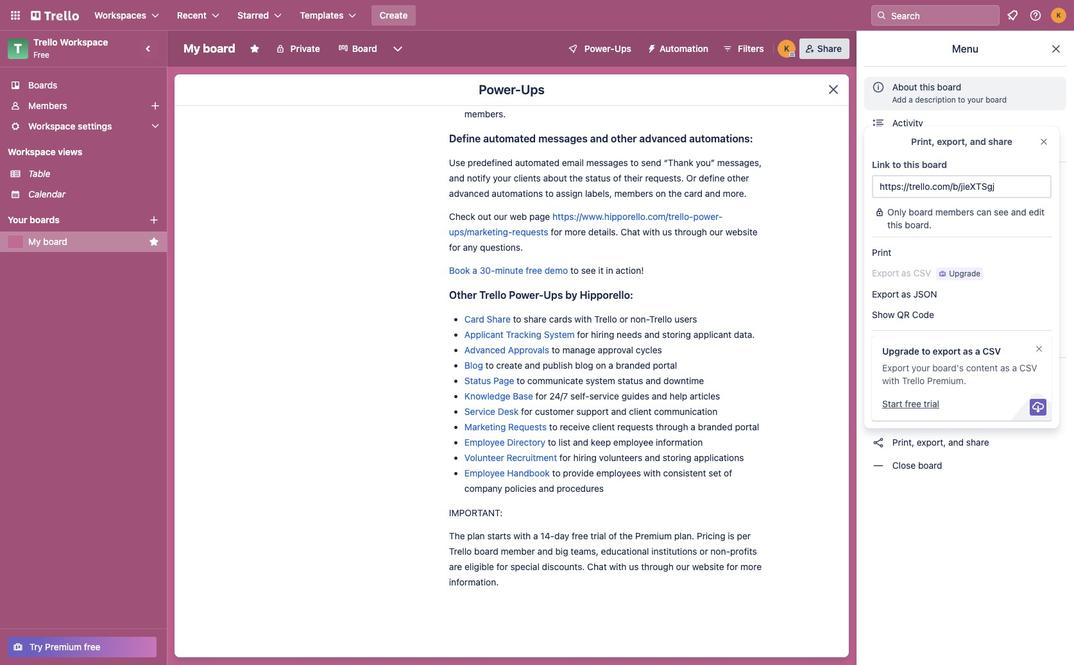 Task type: locate. For each thing, give the bounding box(es) containing it.
approvals
[[508, 345, 549, 356]]

for
[[551, 227, 562, 238], [449, 242, 461, 253], [577, 329, 589, 340], [536, 391, 547, 402], [521, 406, 533, 417], [559, 453, 571, 463], [496, 562, 508, 573], [727, 562, 738, 573]]

0 vertical spatial portal
[[653, 360, 677, 371]]

0 vertical spatial my board
[[184, 42, 235, 55]]

1 horizontal spatial premium
[[635, 531, 672, 542]]

branded down "cycles"
[[616, 360, 650, 371]]

settings link
[[864, 167, 1066, 188]]

upgrade inside "button"
[[972, 336, 1003, 345]]

premium inside button
[[45, 642, 82, 653]]

archived items
[[890, 141, 954, 151]]

0 horizontal spatial advanced
[[449, 188, 489, 199]]

0 horizontal spatial power-ups
[[479, 82, 545, 97]]

website inside for more details. chat with us through our website for any questions.
[[726, 227, 758, 238]]

trello up card share "link"
[[479, 290, 506, 301]]

1 vertical spatial status
[[618, 376, 643, 386]]

1 vertical spatial messages
[[586, 157, 628, 168]]

website down pricing
[[692, 562, 724, 573]]

upgrade inside upgrade to export as a csv export your board's content as a csv with trello premium.
[[882, 346, 919, 357]]

0 vertical spatial workspace
[[60, 37, 108, 47]]

workspace navigation collapse icon image
[[140, 40, 158, 58]]

service
[[589, 391, 619, 402]]

with right cards
[[575, 314, 592, 325]]

upgrade for upgrade
[[972, 336, 1003, 345]]

show
[[872, 309, 895, 320]]

us
[[662, 227, 672, 238], [629, 562, 639, 573]]

through down power-
[[675, 227, 707, 238]]

1 vertical spatial export,
[[917, 437, 946, 448]]

this
[[920, 81, 935, 92], [903, 159, 920, 170], [887, 219, 903, 230]]

sm image inside automation link
[[872, 241, 885, 253]]

sm image down start
[[872, 436, 885, 449]]

other inside use predefined automated email messages to send "thank you" messages, and notify your clients about the status of their requests. or define other advanced automations to assign labels, members on the card and more.
[[727, 173, 749, 184]]

background
[[927, 195, 976, 206]]

trello workspace free
[[33, 37, 108, 60]]

0 vertical spatial my
[[184, 42, 200, 55]]

to down make template
[[922, 346, 930, 357]]

system
[[586, 376, 615, 386]]

1 horizontal spatial website
[[726, 227, 758, 238]]

only board members can see and edit this board.
[[887, 207, 1045, 230]]

0 horizontal spatial share
[[487, 314, 511, 325]]

export up the copy at the right bottom of the page
[[882, 363, 909, 373]]

print link
[[864, 243, 1059, 263]]

1 horizontal spatial card
[[684, 188, 703, 199]]

1 horizontal spatial csv
[[1019, 363, 1037, 373]]

free
[[526, 265, 542, 276], [905, 398, 921, 409], [572, 531, 588, 542], [84, 642, 100, 653]]

0 vertical spatial card
[[615, 93, 633, 104]]

premium inside the plan starts with a 14-day free trial of the premium plan. pricing is per trello board member and big teams, educational institutions or non-profits are eligible for special discounts. chat with us through our website for more information.
[[635, 531, 672, 542]]

sm image
[[872, 171, 885, 184], [872, 287, 885, 300], [872, 310, 885, 323], [872, 333, 885, 346], [872, 413, 885, 426]]

a down approval
[[609, 360, 613, 371]]

1 vertical spatial automation
[[890, 241, 940, 252]]

board left the star or unstar board icon
[[203, 42, 235, 55]]

sm image down only board members can see and edit this board. image on the right top of page
[[872, 241, 885, 253]]

requests up the employee
[[617, 422, 653, 433]]

plan
[[467, 531, 485, 542]]

a left 14-
[[533, 531, 538, 542]]

2 vertical spatial share
[[966, 437, 989, 448]]

1 vertical spatial us
[[629, 562, 639, 573]]

free up teams,
[[572, 531, 588, 542]]

portal down "cycles"
[[653, 360, 677, 371]]

hold threaded conversations on the card with clients and /or team members.
[[464, 93, 737, 120]]

1 horizontal spatial requests
[[617, 422, 653, 433]]

sm image inside watch link
[[872, 367, 885, 380]]

your inside "about this board add a description to your board"
[[967, 95, 983, 105]]

sm image left the copy at the right bottom of the page
[[872, 390, 885, 403]]

1 vertical spatial other
[[727, 173, 749, 184]]

clients
[[655, 93, 682, 104], [514, 173, 541, 184]]

see left it in the right top of the page
[[581, 265, 596, 276]]

workspace up table
[[8, 146, 56, 157]]

a right content on the right of page
[[1012, 363, 1017, 373]]

0 horizontal spatial or
[[619, 314, 628, 325]]

0 notifications image
[[1005, 8, 1020, 23]]

trello up free at the top left
[[33, 37, 58, 47]]

advanced up send
[[639, 133, 687, 145]]

0 vertical spatial website
[[726, 227, 758, 238]]

for down list
[[559, 453, 571, 463]]

board up "eligible"
[[474, 546, 498, 557]]

free inside the plan starts with a 14-day free trial of the premium plan. pricing is per trello board member and big teams, educational institutions or non-profits are eligible for special discounts. chat with us through our website for more information.
[[572, 531, 588, 542]]

requests inside https://www.hipporello.com/trello-power- ups/marketing-requests
[[512, 227, 548, 238]]

power-ups up labels
[[890, 264, 941, 275]]

2 horizontal spatial as
[[1000, 363, 1010, 373]]

sm image inside email-to-board link
[[872, 413, 885, 426]]

0 vertical spatial share
[[817, 43, 842, 54]]

trello inside trello workspace free
[[33, 37, 58, 47]]

advanced
[[639, 133, 687, 145], [449, 188, 489, 199]]

status
[[464, 376, 491, 386]]

our down the institutions
[[676, 562, 690, 573]]

Link to this board text field
[[872, 175, 1052, 198]]

chat down teams,
[[587, 562, 607, 573]]

on inside use predefined automated email messages to send "thank you" messages, and notify your clients about the status of their requests. or define other advanced automations to assign labels, members on the card and more.
[[656, 188, 666, 199]]

use
[[449, 157, 465, 168]]

0 horizontal spatial more
[[565, 227, 586, 238]]

private button
[[267, 38, 328, 59]]

1 vertical spatial our
[[709, 227, 723, 238]]

sm image for activity
[[872, 117, 885, 130]]

advanced down notify
[[449, 188, 489, 199]]

with
[[636, 93, 653, 104], [643, 227, 660, 238], [575, 314, 592, 325], [882, 375, 900, 386], [643, 468, 661, 479], [513, 531, 531, 542], [609, 562, 627, 573]]

csv right content on the right of page
[[1019, 363, 1037, 373]]

activity link
[[864, 113, 1066, 133]]

0 horizontal spatial premium
[[45, 642, 82, 653]]

0 vertical spatial client
[[629, 406, 652, 417]]

sm image inside copy board link
[[872, 390, 885, 403]]

2 vertical spatial our
[[676, 562, 690, 573]]

for down profits
[[727, 562, 738, 573]]

employee down volunteer
[[464, 468, 505, 479]]

your
[[8, 214, 27, 225]]

set
[[709, 468, 721, 479]]

0 horizontal spatial trial
[[591, 531, 606, 542]]

to
[[958, 95, 965, 105], [630, 157, 639, 168], [892, 159, 901, 170], [545, 188, 554, 199], [570, 265, 579, 276], [513, 314, 521, 325], [552, 345, 560, 356], [922, 346, 930, 357], [485, 360, 494, 371], [517, 376, 525, 386], [549, 422, 557, 433], [548, 437, 556, 448], [552, 468, 561, 479]]

premium right try
[[45, 642, 82, 653]]

non-
[[630, 314, 649, 325], [711, 546, 730, 557]]

filters
[[738, 43, 764, 54]]

sm image inside power-ups link
[[872, 264, 885, 277]]

blog
[[575, 360, 593, 371]]

the down email
[[569, 173, 583, 184]]

check out our web page
[[449, 211, 552, 222]]

1 horizontal spatial my board
[[184, 42, 235, 55]]

support
[[576, 406, 609, 417]]

the up educational
[[619, 531, 633, 542]]

status inside card share to share cards with trello or non-trello users applicant tracking system for hiring needs and storing applicant data. advanced approvals to manage approval cycles blog to create and publish blog on a branded portal status page to communicate system status and downtime knowledge base for 24/7 self-service guides and help articles service desk for customer support and client communication marketing requests to receive client requests through a branded portal employee directory to list and keep employee information volunteer recruitment for hiring volunteers and storing applications
[[618, 376, 643, 386]]

t
[[14, 41, 22, 56]]

1 horizontal spatial our
[[676, 562, 690, 573]]

1 vertical spatial employee
[[464, 468, 505, 479]]

more down profits
[[741, 562, 762, 573]]

automated
[[483, 133, 536, 145], [515, 157, 560, 168]]

members
[[614, 188, 653, 199], [935, 207, 974, 218]]

0 horizontal spatial website
[[692, 562, 724, 573]]

of right set
[[724, 468, 732, 479]]

1 vertical spatial members
[[935, 207, 974, 218]]

custom fields
[[892, 218, 951, 229]]

1 vertical spatial upgrade
[[882, 346, 919, 357]]

a down communication
[[691, 422, 696, 433]]

archived
[[892, 141, 929, 151]]

messages up email
[[538, 133, 588, 145]]

power-
[[693, 211, 723, 222]]

0 horizontal spatial non-
[[630, 314, 649, 325]]

status inside use predefined automated email messages to send "thank you" messages, and notify your clients about the status of their requests. or define other advanced automations to assign labels, members on the card and more.
[[585, 173, 611, 184]]

on inside card share to share cards with trello or non-trello users applicant tracking system for hiring needs and storing applicant data. advanced approvals to manage approval cycles blog to create and publish blog on a branded portal status page to communicate system status and downtime knowledge base for 24/7 self-service guides and help articles service desk for customer support and client communication marketing requests to receive client requests through a branded portal employee directory to list and keep employee information volunteer recruitment for hiring volunteers and storing applications
[[596, 360, 606, 371]]

workspace inside popup button
[[28, 121, 75, 132]]

print, up close
[[892, 437, 914, 448]]

client up keep at the right of page
[[592, 422, 615, 433]]

trello up copy board
[[902, 375, 925, 386]]

self-
[[570, 391, 589, 402]]

ups left the by at the top right of the page
[[544, 290, 563, 301]]

1 horizontal spatial trial
[[924, 398, 939, 409]]

with up define automated messages and other advanced automations:
[[636, 93, 653, 104]]

0 horizontal spatial automation
[[660, 43, 708, 54]]

predefined
[[468, 157, 513, 168]]

export as json link
[[864, 284, 1059, 305]]

0 horizontal spatial members
[[614, 188, 653, 199]]

workspace for views
[[8, 146, 56, 157]]

this member is an admin of this board. image
[[789, 52, 795, 58]]

1 vertical spatial my
[[28, 236, 41, 247]]

1 horizontal spatial status
[[618, 376, 643, 386]]

sm image right power-ups button
[[642, 38, 660, 56]]

a inside "about this board add a description to your board"
[[909, 95, 913, 105]]

questions.
[[480, 242, 523, 253]]

my down 'recent'
[[184, 42, 200, 55]]

your inside upgrade to export as a csv export your board's content as a csv with trello premium.
[[912, 363, 930, 373]]

link to this board
[[872, 159, 947, 170]]

kendallparks02 (kendallparks02) image
[[1051, 8, 1066, 23], [778, 40, 795, 58]]

sm image for stickers
[[872, 310, 885, 323]]

0 horizontal spatial as
[[901, 289, 911, 300]]

0 horizontal spatial requests
[[512, 227, 548, 238]]

1 horizontal spatial chat
[[621, 227, 640, 238]]

non- inside card share to share cards with trello or non-trello users applicant tracking system for hiring needs and storing applicant data. advanced approvals to manage approval cycles blog to create and publish blog on a branded portal status page to communicate system status and downtime knowledge base for 24/7 self-service guides and help articles service desk for customer support and client communication marketing requests to receive client requests through a branded portal employee directory to list and keep employee information volunteer recruitment for hiring volunteers and storing applications
[[630, 314, 649, 325]]

with inside for more details. chat with us through our website for any questions.
[[643, 227, 660, 238]]

share inside card share to share cards with trello or non-trello users applicant tracking system for hiring needs and storing applicant data. advanced approvals to manage approval cycles blog to create and publish blog on a branded portal status page to communicate system status and downtime knowledge base for 24/7 self-service guides and help articles service desk for customer support and client communication marketing requests to receive client requests through a branded portal employee directory to list and keep employee information volunteer recruitment for hiring volunteers and storing applications
[[524, 314, 547, 325]]

export up show
[[872, 289, 899, 300]]

on down requests. on the top
[[656, 188, 666, 199]]

2 horizontal spatial power-ups
[[890, 264, 941, 275]]

1 vertical spatial trial
[[591, 531, 606, 542]]

automations:
[[689, 133, 753, 145]]

by
[[565, 290, 577, 301]]

advanced
[[464, 345, 506, 356]]

1 vertical spatial more
[[741, 562, 762, 573]]

2 horizontal spatial your
[[967, 95, 983, 105]]

use predefined automated email messages to send "thank you" messages, and notify your clients about the status of their requests. or define other advanced automations to assign labels, members on the card and more.
[[449, 157, 762, 199]]

0 horizontal spatial my board
[[28, 236, 67, 247]]

1 employee from the top
[[464, 437, 505, 448]]

messages,
[[717, 157, 762, 168]]

to right link
[[892, 159, 901, 170]]

through
[[675, 227, 707, 238], [656, 422, 688, 433], [641, 562, 674, 573]]

workspace views
[[8, 146, 82, 157]]

2 storing from the top
[[663, 453, 692, 463]]

trello down the
[[449, 546, 472, 557]]

through down the institutions
[[641, 562, 674, 573]]

sm image for automation
[[872, 241, 885, 253]]

board inside the only board members can see and edit this board.
[[909, 207, 933, 218]]

as right content on the right of page
[[1000, 363, 1010, 373]]

sm image down start
[[872, 413, 885, 426]]

1 horizontal spatial other
[[727, 173, 749, 184]]

1 vertical spatial chat
[[587, 562, 607, 573]]

1 sm image from the top
[[872, 171, 885, 184]]

to up status page link
[[485, 360, 494, 371]]

with inside card share to share cards with trello or non-trello users applicant tracking system for hiring needs and storing applicant data. advanced approvals to manage approval cycles blog to create and publish blog on a branded portal status page to communicate system status and downtime knowledge base for 24/7 self-service guides and help articles service desk for customer support and client communication marketing requests to receive client requests through a branded portal employee directory to list and keep employee information volunteer recruitment for hiring volunteers and storing applications
[[575, 314, 592, 325]]

website inside the plan starts with a 14-day free trial of the premium plan. pricing is per trello board member and big teams, educational institutions or non-profits are eligible for special discounts. chat with us through our website for more information.
[[692, 562, 724, 573]]

ups left automation button
[[615, 43, 631, 54]]

or down pricing
[[700, 546, 708, 557]]

to inside upgrade to export as a csv export your board's content as a csv with trello premium.
[[922, 346, 930, 357]]

upgrade
[[972, 336, 1003, 345], [882, 346, 919, 357]]

0 horizontal spatial kendallparks02 (kendallparks02) image
[[778, 40, 795, 58]]

export inside export as json link
[[872, 289, 899, 300]]

as inside export as json link
[[901, 289, 911, 300]]

change background link
[[864, 191, 1066, 211]]

0 vertical spatial as
[[901, 289, 911, 300]]

information
[[656, 437, 703, 448]]

sm image for labels
[[872, 287, 885, 300]]

card inside hold threaded conversations on the card with clients and /or team members.
[[615, 93, 633, 104]]

this inside the only board members can see and edit this board.
[[887, 219, 903, 230]]

1 horizontal spatial see
[[994, 207, 1009, 218]]

print, export, and share down activity link
[[911, 136, 1012, 147]]

export inside upgrade to export as a csv export your board's content as a csv with trello premium.
[[882, 363, 909, 373]]

share up applicant
[[487, 314, 511, 325]]

csv up content on the right of page
[[982, 346, 1001, 357]]

kendallparks02 (kendallparks02) image right 'filters'
[[778, 40, 795, 58]]

ups
[[615, 43, 631, 54], [521, 82, 545, 97], [922, 264, 938, 275], [544, 290, 563, 301]]

open information menu image
[[1029, 9, 1042, 22]]

to up their
[[630, 157, 639, 168]]

sm image for print, export, and share
[[872, 436, 885, 449]]

this down only
[[887, 219, 903, 230]]

2 sm image from the top
[[872, 287, 885, 300]]

sm image for settings
[[872, 171, 885, 184]]

our inside for more details. chat with us through our website for any questions.
[[709, 227, 723, 238]]

sm image inside stickers link
[[872, 310, 885, 323]]

1 vertical spatial website
[[692, 562, 724, 573]]

applications
[[694, 453, 744, 463]]

discounts.
[[542, 562, 585, 573]]

the plan starts with a 14-day free trial of the premium plan. pricing is per trello board member and big teams, educational institutions or non-profits are eligible for special discounts. chat with us through our website for more information.
[[449, 531, 762, 588]]

2 vertical spatial on
[[596, 360, 606, 371]]

boards link
[[0, 75, 167, 96]]

card
[[615, 93, 633, 104], [684, 188, 703, 199]]

clients up automations
[[514, 173, 541, 184]]

storing
[[662, 329, 691, 340], [663, 453, 692, 463]]

0 vertical spatial chat
[[621, 227, 640, 238]]

export
[[933, 346, 961, 357]]

information.
[[449, 577, 499, 588]]

hiring up approval
[[591, 329, 614, 340]]

print, down activity
[[911, 136, 935, 147]]

automation up /or
[[660, 43, 708, 54]]

educational
[[601, 546, 649, 557]]

1 vertical spatial share
[[487, 314, 511, 325]]

our right out
[[494, 211, 507, 222]]

share inside button
[[817, 43, 842, 54]]

2 employee from the top
[[464, 468, 505, 479]]

recruitment
[[507, 453, 557, 463]]

the inside hold threaded conversations on the card with clients and /or team members.
[[599, 93, 612, 104]]

and right list
[[573, 437, 588, 448]]

customer
[[535, 406, 574, 417]]

minute
[[495, 265, 523, 276]]

0 vertical spatial messages
[[538, 133, 588, 145]]

1 vertical spatial workspace
[[28, 121, 75, 132]]

sm image inside activity link
[[872, 117, 885, 130]]

1 vertical spatial storing
[[663, 453, 692, 463]]

power-
[[584, 43, 615, 54], [479, 82, 521, 97], [892, 264, 922, 275], [509, 290, 544, 301]]

1 vertical spatial through
[[656, 422, 688, 433]]

notify
[[467, 173, 491, 184]]

power- up hold threaded conversations on the card with clients and /or team members.
[[584, 43, 615, 54]]

automated inside use predefined automated email messages to send "thank you" messages, and notify your clients about the status of their requests. or define other advanced automations to assign labels, members on the card and more.
[[515, 157, 560, 168]]

free inside button
[[905, 398, 921, 409]]

sm image left activity
[[872, 117, 885, 130]]

0 horizontal spatial branded
[[616, 360, 650, 371]]

free up email-
[[905, 398, 921, 409]]

0 vertical spatial trial
[[924, 398, 939, 409]]

of left their
[[613, 173, 622, 184]]

0 vertical spatial through
[[675, 227, 707, 238]]

automation down the board.
[[890, 241, 940, 252]]

list
[[559, 437, 571, 448]]

board up description
[[937, 81, 961, 92]]

0 vertical spatial employee
[[464, 437, 505, 448]]

non- down pricing
[[711, 546, 730, 557]]

sm image inside the print, export, and share link
[[872, 436, 885, 449]]

book a 30-minute free demo to see it in action!
[[449, 265, 644, 276]]

0 vertical spatial premium
[[635, 531, 672, 542]]

starred icon image
[[149, 237, 159, 247]]

share down email-to-board link
[[966, 437, 989, 448]]

to left list
[[548, 437, 556, 448]]

3 sm image from the top
[[872, 310, 885, 323]]

sm image down print at right
[[872, 264, 885, 277]]

"thank
[[664, 157, 693, 168]]

1 horizontal spatial members
[[935, 207, 974, 218]]

sm image inside "close board" link
[[872, 459, 885, 472]]

start
[[882, 398, 902, 409]]

and
[[685, 93, 700, 104], [590, 133, 608, 145], [970, 136, 986, 147], [449, 173, 465, 184], [705, 188, 720, 199], [1011, 207, 1026, 218], [644, 329, 660, 340], [525, 360, 540, 371], [646, 376, 661, 386], [652, 391, 667, 402], [611, 406, 627, 417], [948, 437, 964, 448], [573, 437, 588, 448], [645, 453, 660, 463], [539, 483, 554, 494], [537, 546, 553, 557]]

requests down page
[[512, 227, 548, 238]]

workspace inside trello workspace free
[[60, 37, 108, 47]]

my board down recent dropdown button on the top left
[[184, 42, 235, 55]]

automation button
[[642, 38, 716, 59]]

power- inside button
[[584, 43, 615, 54]]

1 vertical spatial power-ups
[[479, 82, 545, 97]]

members down background
[[935, 207, 974, 218]]

export, down to-
[[917, 437, 946, 448]]

star or unstar board image
[[249, 44, 260, 54]]

members inside use predefined automated email messages to send "thank you" messages, and notify your clients about the status of their requests. or define other advanced automations to assign labels, members on the card and more.
[[614, 188, 653, 199]]

sm image inside labels link
[[872, 287, 885, 300]]

2 vertical spatial your
[[912, 363, 930, 373]]

and left edit
[[1011, 207, 1026, 218]]

0 horizontal spatial chat
[[587, 562, 607, 573]]

1 vertical spatial on
[[656, 188, 666, 199]]

automation
[[660, 43, 708, 54], [890, 241, 940, 252]]

and inside to provide employees with consistent set of company policies and procedures
[[539, 483, 554, 494]]

1 horizontal spatial share
[[817, 43, 842, 54]]

or inside card share to share cards with trello or non-trello users applicant tracking system for hiring needs and storing applicant data. advanced approvals to manage approval cycles blog to create and publish blog on a branded portal status page to communicate system status and downtime knowledge base for 24/7 self-service guides and help articles service desk for customer support and client communication marketing requests to receive client requests through a branded portal employee directory to list and keep employee information volunteer recruitment for hiring volunteers and storing applications
[[619, 314, 628, 325]]

sm image
[[642, 38, 660, 56], [872, 117, 885, 130], [872, 241, 885, 253], [872, 264, 885, 277], [872, 367, 885, 380], [872, 390, 885, 403], [872, 436, 885, 449], [872, 459, 885, 472]]

and down hold threaded conversations on the card with clients and /or team members.
[[590, 133, 608, 145]]

1 horizontal spatial clients
[[655, 93, 682, 104]]

share
[[988, 136, 1012, 147], [524, 314, 547, 325], [966, 437, 989, 448]]

more inside for more details. chat with us through our website for any questions.
[[565, 227, 586, 238]]

stickers
[[890, 311, 926, 321]]

share inside card share to share cards with trello or non-trello users applicant tracking system for hiring needs and storing applicant data. advanced approvals to manage approval cycles blog to create and publish blog on a branded portal status page to communicate system status and downtime knowledge base for 24/7 self-service guides and help articles service desk for customer support and client communication marketing requests to receive client requests through a branded portal employee directory to list and keep employee information volunteer recruitment for hiring volunteers and storing applications
[[487, 314, 511, 325]]

automation inside button
[[660, 43, 708, 54]]

board up custom fields
[[909, 207, 933, 218]]

advanced inside use predefined automated email messages to send "thank you" messages, and notify your clients about the status of their requests. or define other advanced automations to assign labels, members on the card and more.
[[449, 188, 489, 199]]

with down https://www.hipporello.com/trello-
[[643, 227, 660, 238]]

sm image up show
[[872, 287, 885, 300]]

copy
[[892, 391, 914, 402]]

labels
[[890, 287, 919, 298]]

1 horizontal spatial or
[[700, 546, 708, 557]]

back to home image
[[31, 5, 79, 26]]

t link
[[8, 38, 28, 59]]

employee directory link
[[464, 437, 545, 448]]

only board members can see and edit this board. image
[[875, 206, 885, 219]]

0 vertical spatial advanced
[[639, 133, 687, 145]]

4 sm image from the top
[[872, 333, 885, 346]]

0 vertical spatial us
[[662, 227, 672, 238]]

to inside to provide employees with consistent set of company policies and procedures
[[552, 468, 561, 479]]

0 vertical spatial more
[[565, 227, 586, 238]]

or up needs
[[619, 314, 628, 325]]

5 sm image from the top
[[872, 413, 885, 426]]

2 vertical spatial through
[[641, 562, 674, 573]]

2 horizontal spatial our
[[709, 227, 723, 238]]

0 horizontal spatial upgrade
[[882, 346, 919, 357]]

card up define automated messages and other advanced automations:
[[615, 93, 633, 104]]

0 vertical spatial this
[[920, 81, 935, 92]]

through up information
[[656, 422, 688, 433]]

to up applicant tracking system link
[[513, 314, 521, 325]]

1 vertical spatial non-
[[711, 546, 730, 557]]

watch link
[[864, 363, 1066, 384]]



Task type: vqa. For each thing, say whether or not it's contained in the screenshot.
Pete "THE"
no



Task type: describe. For each thing, give the bounding box(es) containing it.
book a 30-minute free demo link
[[449, 265, 568, 276]]

and inside the only board members can see and edit this board.
[[1011, 207, 1026, 218]]

can
[[977, 207, 991, 218]]

of inside the plan starts with a 14-day free trial of the premium plan. pricing is per trello board member and big teams, educational institutions or non-profits are eligible for special discounts. chat with us through our website for more information.
[[609, 531, 617, 542]]

board inside text box
[[203, 42, 235, 55]]

us inside the plan starts with a 14-day free trial of the premium plan. pricing is per trello board member and big teams, educational institutions or non-profits are eligible for special discounts. chat with us through our website for more information.
[[629, 562, 639, 573]]

1 vertical spatial my board
[[28, 236, 67, 247]]

and inside hold threaded conversations on the card with clients and /or team members.
[[685, 93, 700, 104]]

0 vertical spatial print,
[[911, 136, 935, 147]]

or inside the plan starts with a 14-day free trial of the premium plan. pricing is per trello board member and big teams, educational institutions or non-profits are eligible for special discounts. chat with us through our website for more information.
[[700, 546, 708, 557]]

through inside card share to share cards with trello or non-trello users applicant tracking system for hiring needs and storing applicant data. advanced approvals to manage approval cycles blog to create and publish blog on a branded portal status page to communicate system status and downtime knowledge base for 24/7 self-service guides and help articles service desk for customer support and client communication marketing requests to receive client requests through a branded portal employee directory to list and keep employee information volunteer recruitment for hiring volunteers and storing applications
[[656, 422, 688, 433]]

customize views image
[[391, 42, 404, 55]]

upgrade button
[[957, 333, 1006, 348]]

edit
[[1029, 207, 1045, 218]]

of inside to provide employees with consistent set of company policies and procedures
[[724, 468, 732, 479]]

trello inside upgrade to export as a csv export your board's content as a csv with trello premium.
[[902, 375, 925, 386]]

articles
[[690, 391, 720, 402]]

send
[[641, 157, 661, 168]]

sm image for email-to-board
[[872, 413, 885, 426]]

workspace for settings
[[28, 121, 75, 132]]

service
[[464, 406, 495, 417]]

ups right hold
[[521, 82, 545, 97]]

board.
[[905, 219, 932, 230]]

only
[[887, 207, 906, 218]]

and up "cycles"
[[644, 329, 660, 340]]

employee inside card share to share cards with trello or non-trello users applicant tracking system for hiring needs and storing applicant data. advanced approvals to manage approval cycles blog to create and publish blog on a branded portal status page to communicate system status and downtime knowledge base for 24/7 self-service guides and help articles service desk for customer support and client communication marketing requests to receive client requests through a branded portal employee directory to list and keep employee information volunteer recruitment for hiring volunteers and storing applications
[[464, 437, 505, 448]]

ups inside button
[[615, 43, 631, 54]]

make template
[[890, 334, 953, 345]]

procedures
[[557, 483, 604, 494]]

board down 'items'
[[922, 159, 947, 170]]

sm image for close board
[[872, 459, 885, 472]]

receive
[[560, 422, 590, 433]]

requests inside card share to share cards with trello or non-trello users applicant tracking system for hiring needs and storing applicant data. advanced approvals to manage approval cycles blog to create and publish blog on a branded portal status page to communicate system status and downtime knowledge base for 24/7 self-service guides and help articles service desk for customer support and client communication marketing requests to receive client requests through a branded portal employee directory to list and keep employee information volunteer recruitment for hiring volunteers and storing applications
[[617, 422, 653, 433]]

1 horizontal spatial kendallparks02 (kendallparks02) image
[[1051, 8, 1066, 23]]

employees
[[596, 468, 641, 479]]

2 vertical spatial power-ups
[[890, 264, 941, 275]]

1 storing from the top
[[662, 329, 691, 340]]

1 vertical spatial see
[[581, 265, 596, 276]]

0 vertical spatial csv
[[982, 346, 1001, 357]]

special
[[510, 562, 540, 573]]

power- up members.
[[479, 82, 521, 97]]

the down requests. on the top
[[668, 188, 682, 199]]

and left "help" on the bottom of the page
[[652, 391, 667, 402]]

trello down hipporello:
[[594, 314, 617, 325]]

of inside use predefined automated email messages to send "thank you" messages, and notify your clients about the status of their requests. or define other advanced automations to assign labels, members on the card and more.
[[613, 173, 622, 184]]

profits
[[730, 546, 757, 557]]

to up the base
[[517, 376, 525, 386]]

email-to-board
[[890, 414, 955, 425]]

upgrade for upgrade to export as a csv export your board's content as a csv with trello premium.
[[882, 346, 919, 357]]

your boards with 1 items element
[[8, 212, 130, 228]]

primary element
[[0, 0, 1074, 31]]

show qr code link down export as json link
[[872, 309, 1052, 321]]

0 vertical spatial other
[[611, 133, 637, 145]]

board down copy board link on the right bottom of page
[[931, 414, 955, 425]]

tracking
[[506, 329, 542, 340]]

power- down minute
[[509, 290, 544, 301]]

for left 24/7
[[536, 391, 547, 402]]

try premium free button
[[8, 637, 157, 658]]

recent
[[177, 10, 207, 21]]

with up member
[[513, 531, 531, 542]]

card inside use predefined automated email messages to send "thank you" messages, and notify your clients about the status of their requests. or define other advanced automations to assign labels, members on the card and more.
[[684, 188, 703, 199]]

members.
[[464, 109, 506, 120]]

fields
[[926, 218, 951, 229]]

a up content on the right of page
[[975, 346, 980, 357]]

for down member
[[496, 562, 508, 573]]

private
[[290, 43, 320, 54]]

1 vertical spatial csv
[[1019, 363, 1037, 373]]

my board inside the board name text box
[[184, 42, 235, 55]]

and down activity link
[[970, 136, 986, 147]]

board up activity link
[[986, 95, 1007, 105]]

and up guides
[[646, 376, 661, 386]]

1 horizontal spatial automation
[[890, 241, 940, 252]]

copy board
[[890, 391, 940, 402]]

clients inside hold threaded conversations on the card with clients and /or team members.
[[655, 93, 682, 104]]

your inside use predefined automated email messages to send "thank you" messages, and notify your clients about the status of their requests. or define other advanced automations to assign labels, members on the card and more.
[[493, 173, 511, 184]]

start free trial
[[882, 398, 939, 409]]

sm image for power-ups
[[872, 264, 885, 277]]

to down customer
[[549, 422, 557, 433]]

out
[[478, 211, 491, 222]]

Board name text field
[[177, 38, 242, 59]]

keep
[[591, 437, 611, 448]]

with down educational
[[609, 562, 627, 573]]

status page link
[[464, 376, 514, 386]]

downtime
[[663, 376, 704, 386]]

trello workspace link
[[33, 37, 108, 47]]

for up requests
[[521, 406, 533, 417]]

custom fields button
[[864, 214, 1066, 234]]

to right 'demo'
[[570, 265, 579, 276]]

board's
[[932, 363, 964, 373]]

with inside upgrade to export as a csv export your board's content as a csv with trello premium.
[[882, 375, 900, 386]]

your for upgrade to export as a csv export your board's content as a csv with trello premium.
[[912, 363, 930, 373]]

2 vertical spatial as
[[1000, 363, 1010, 373]]

to inside "about this board add a description to your board"
[[958, 95, 965, 105]]

our inside the plan starts with a 14-day free trial of the premium plan. pricing is per trello board member and big teams, educational institutions or non-profits are eligible for special discounts. chat with us through our website for more information.
[[676, 562, 690, 573]]

email-
[[892, 414, 918, 425]]

0 vertical spatial branded
[[616, 360, 650, 371]]

card
[[464, 314, 484, 325]]

close board
[[890, 460, 942, 471]]

chat inside the plan starts with a 14-day free trial of the premium plan. pricing is per trello board member and big teams, educational institutions or non-profits are eligible for special discounts. chat with us through our website for more information.
[[587, 562, 607, 573]]

this inside "about this board add a description to your board"
[[920, 81, 935, 92]]

link
[[872, 159, 890, 170]]

workspaces button
[[87, 5, 167, 26]]

member
[[501, 546, 535, 557]]

free
[[33, 50, 49, 60]]

upgrade to export as a csv export your board's content as a csv with trello premium.
[[882, 346, 1037, 386]]

with inside to provide employees with consistent set of company policies and procedures
[[643, 468, 661, 479]]

0 vertical spatial share
[[988, 136, 1012, 147]]

workspace settings button
[[0, 116, 167, 137]]

custom
[[892, 218, 924, 229]]

and down email-to-board link
[[948, 437, 964, 448]]

communicate
[[527, 376, 583, 386]]

web
[[510, 211, 527, 222]]

sm image inside automation button
[[642, 38, 660, 56]]

ups up json
[[922, 264, 938, 275]]

guides
[[622, 391, 649, 402]]

1 vertical spatial hiring
[[573, 453, 597, 463]]

0 vertical spatial hiring
[[591, 329, 614, 340]]

and down the employee
[[645, 453, 660, 463]]

more inside the plan starts with a 14-day free trial of the premium plan. pricing is per trello board member and big teams, educational institutions or non-profits are eligible for special discounts. chat with us through our website for more information.
[[741, 562, 762, 573]]

share inside the print, export, and share link
[[966, 437, 989, 448]]

and down the approvals
[[525, 360, 540, 371]]

boards
[[28, 80, 57, 90]]

0 vertical spatial export,
[[937, 136, 968, 147]]

Search field
[[887, 6, 999, 25]]

1 vertical spatial this
[[903, 159, 920, 170]]

knowledge base link
[[464, 391, 533, 402]]

labels link
[[864, 283, 1066, 303]]

1 horizontal spatial as
[[963, 346, 973, 357]]

and down the service
[[611, 406, 627, 417]]

14-
[[540, 531, 554, 542]]

0 vertical spatial automated
[[483, 133, 536, 145]]

the inside the plan starts with a 14-day free trial of the premium plan. pricing is per trello board member and big teams, educational institutions or non-profits are eligible for special discounts. chat with us through our website for more information.
[[619, 531, 633, 542]]

see inside the only board members can see and edit this board.
[[994, 207, 1009, 218]]

1 vertical spatial branded
[[698, 422, 733, 433]]

for up 'demo'
[[551, 227, 562, 238]]

sm image for make template
[[872, 333, 885, 346]]

per
[[737, 531, 751, 542]]

show qr code link down labels link
[[864, 305, 1059, 325]]

1 vertical spatial kendallparks02 (kendallparks02) image
[[778, 40, 795, 58]]

board inside the plan starts with a 14-day free trial of the premium plan. pricing is per trello board member and big teams, educational institutions or non-profits are eligible for special discounts. chat with us through our website for more information.
[[474, 546, 498, 557]]

watch
[[890, 368, 921, 379]]

non- inside the plan starts with a 14-day free trial of the premium plan. pricing is per trello board member and big teams, educational institutions or non-profits are eligible for special discounts. chat with us through our website for more information.
[[711, 546, 730, 557]]

items
[[931, 141, 954, 151]]

0 horizontal spatial portal
[[653, 360, 677, 371]]

trello inside the plan starts with a 14-day free trial of the premium plan. pricing is per trello board member and big teams, educational institutions or non-profits are eligible for special discounts. chat with us through our website for more information.
[[449, 546, 472, 557]]

1 horizontal spatial advanced
[[639, 133, 687, 145]]

through inside the plan starts with a 14-day free trial of the premium plan. pricing is per trello board member and big teams, educational institutions or non-profits are eligible for special discounts. chat with us through our website for more information.
[[641, 562, 674, 573]]

trello left users
[[649, 314, 672, 325]]

through inside for more details. chat with us through our website for any questions.
[[675, 227, 707, 238]]

close board link
[[864, 456, 1066, 476]]

0 vertical spatial print, export, and share
[[911, 136, 1012, 147]]

details.
[[588, 227, 618, 238]]

for up the manage
[[577, 329, 589, 340]]

threaded
[[486, 93, 524, 104]]

applicant
[[464, 329, 504, 340]]

trial inside start free trial button
[[924, 398, 939, 409]]

1 vertical spatial print,
[[892, 437, 914, 448]]

1 vertical spatial client
[[592, 422, 615, 433]]

power- up labels
[[892, 264, 922, 275]]

board up to-
[[916, 391, 940, 402]]

a inside the plan starts with a 14-day free trial of the premium plan. pricing is per trello board member and big teams, educational institutions or non-profits are eligible for special discounts. chat with us through our website for more information.
[[533, 531, 538, 542]]

ups/marketing-
[[449, 227, 512, 238]]

employee handbook
[[464, 468, 550, 479]]

action!
[[616, 265, 644, 276]]

power-ups inside button
[[584, 43, 631, 54]]

free inside button
[[84, 642, 100, 653]]

are
[[449, 562, 462, 573]]

change background
[[890, 195, 976, 206]]

sm image for watch
[[872, 367, 885, 380]]

board link
[[330, 38, 385, 59]]

my inside my board link
[[28, 236, 41, 247]]

for left any
[[449, 242, 461, 253]]

on inside hold threaded conversations on the card with clients and /or team members.
[[586, 93, 597, 104]]

page
[[529, 211, 550, 222]]

chat inside for more details. chat with us through our website for any questions.
[[621, 227, 640, 238]]

a left 30-
[[473, 265, 477, 276]]

starts
[[487, 531, 511, 542]]

free left 'demo'
[[526, 265, 542, 276]]

0 vertical spatial our
[[494, 211, 507, 222]]

1 vertical spatial print, export, and share
[[890, 437, 989, 448]]

workspace settings
[[28, 121, 112, 132]]

board down boards
[[43, 236, 67, 247]]

1 horizontal spatial portal
[[735, 422, 759, 433]]

1 horizontal spatial client
[[629, 406, 652, 417]]

to down about
[[545, 188, 554, 199]]

search image
[[876, 10, 887, 21]]

board right close
[[918, 460, 942, 471]]

show qr code
[[872, 309, 934, 320]]

handbook
[[507, 468, 550, 479]]

my inside the board name text box
[[184, 42, 200, 55]]

starred
[[237, 10, 269, 21]]

messages inside use predefined automated email messages to send "thank you" messages, and notify your clients about the status of their requests. or define other advanced automations to assign labels, members on the card and more.
[[586, 157, 628, 168]]

help
[[670, 391, 687, 402]]

you"
[[696, 157, 715, 168]]

communication
[[654, 406, 717, 417]]

with inside hold threaded conversations on the card with clients and /or team members.
[[636, 93, 653, 104]]

trial inside the plan starts with a 14-day free trial of the premium plan. pricing is per trello board member and big teams, educational institutions or non-profits are eligible for special discounts. chat with us through our website for more information.
[[591, 531, 606, 542]]

and inside the plan starts with a 14-day free trial of the premium plan. pricing is per trello board member and big teams, educational institutions or non-profits are eligible for special discounts. chat with us through our website for more information.
[[537, 546, 553, 557]]

hipporello:
[[580, 290, 633, 301]]

to up "publish"
[[552, 345, 560, 356]]

us inside for more details. chat with us through our website for any questions.
[[662, 227, 672, 238]]

directory
[[507, 437, 545, 448]]

your for about this board add a description to your board
[[967, 95, 983, 105]]

clients inside use predefined automated email messages to send "thank you" messages, and notify your clients about the status of their requests. or define other advanced automations to assign labels, members on the card and more.
[[514, 173, 541, 184]]

and down define
[[705, 188, 720, 199]]

institutions
[[651, 546, 697, 557]]

qr
[[897, 309, 910, 320]]

team
[[716, 93, 737, 104]]

automations
[[492, 188, 543, 199]]

json
[[913, 289, 937, 300]]

members inside the only board members can see and edit this board.
[[935, 207, 974, 218]]

hold
[[464, 93, 484, 104]]

sm image for copy board
[[872, 390, 885, 403]]

requests.
[[645, 173, 684, 184]]

and down use
[[449, 173, 465, 184]]

export as json
[[872, 289, 937, 300]]

add board image
[[149, 215, 159, 225]]

print
[[872, 247, 891, 258]]



